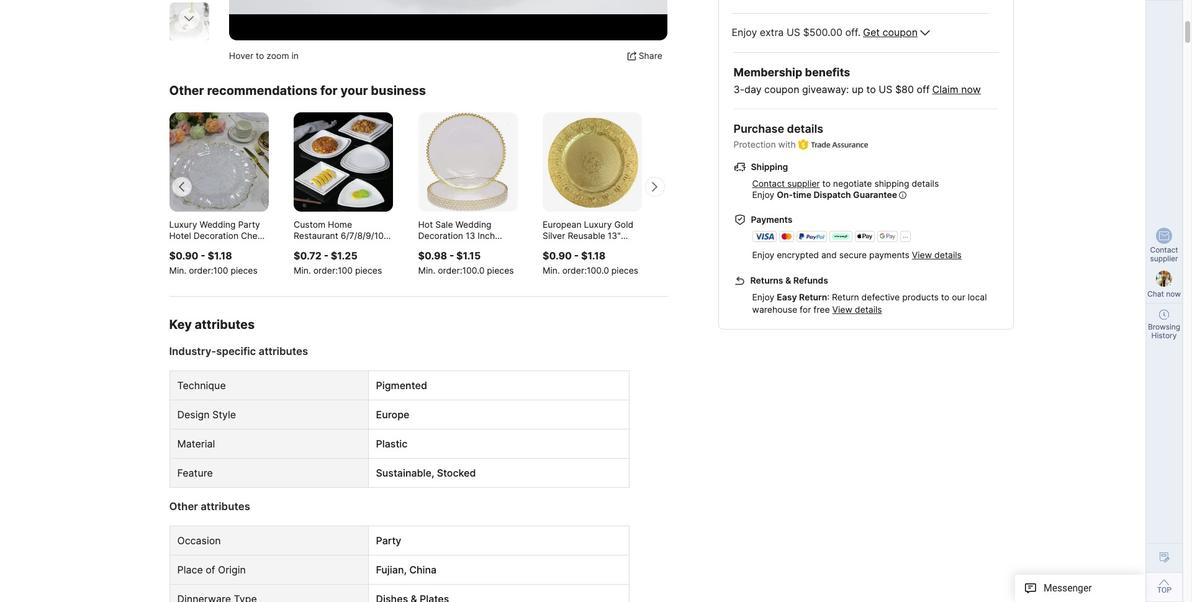 Task type: locate. For each thing, give the bounding box(es) containing it.
$0.90 for $0.90 - $1.18 min. order : 100.0 pieces
[[543, 250, 572, 262]]

1 vertical spatial coupon
[[764, 83, 799, 95]]

extra
[[760, 26, 784, 38]]

1 horizontal spatial for
[[800, 304, 811, 315]]

supplier up the time
[[787, 178, 820, 189]]

3 min. from the left
[[418, 265, 435, 276]]

0 vertical spatial now
[[961, 83, 981, 95]]

0 horizontal spatial $0.90
[[169, 250, 198, 262]]

1 horizontal spatial us
[[879, 83, 892, 95]]

details right shipping
[[912, 178, 939, 189]]

1 $0.90 from the left
[[169, 250, 198, 262]]

1 horizontal spatial return
[[832, 292, 859, 302]]

attributes right specific
[[259, 345, 308, 358]]

$0.68
[[667, 250, 696, 262]]

1 horizontal spatial coupon
[[883, 26, 918, 38]]

$80
[[895, 83, 914, 95]]

min. inside $0.72 - $1.25 min. order : 100 pieces
[[294, 265, 311, 276]]

min. inside the $0.98 - $1.15 min. order : 100.0 pieces
[[418, 265, 435, 276]]

5 - from the left
[[698, 250, 703, 262]]

1 horizontal spatial supplier
[[1150, 254, 1178, 263]]

2 min. from the left
[[294, 265, 311, 276]]

min. for $0.98 - $1.15 min. order : 100.0 pieces
[[418, 265, 435, 276]]

100 inside $0.72 - $1.25 min. order : 100 pieces
[[338, 265, 353, 276]]

min. inside $0.90 - $1.18 min. order : 100.0 pieces
[[543, 265, 560, 276]]

2 other from the top
[[169, 501, 198, 513]]

4 min. from the left
[[543, 265, 560, 276]]

$0.90 inside $0.90 - $1.18 min. order : 100.0 pieces
[[543, 250, 572, 262]]

4 - from the left
[[574, 250, 579, 262]]

3 order from the left
[[438, 265, 460, 276]]

3-
[[734, 83, 744, 95]]

4 order from the left
[[562, 265, 584, 276]]

1 horizontal spatial $1.18
[[581, 250, 606, 262]]

recommendations
[[207, 83, 317, 98]]

supplier for contact supplier
[[1150, 254, 1178, 263]]

now right claim
[[961, 83, 981, 95]]

2 100 from the left
[[338, 265, 353, 276]]

:
[[211, 265, 213, 276], [335, 265, 338, 276], [460, 265, 462, 276], [584, 265, 587, 276], [827, 292, 830, 302]]

order inside the $0.98 - $1.15 min. order : 100.0 pieces
[[438, 265, 460, 276]]

us
[[787, 26, 800, 38], [879, 83, 892, 95]]

place
[[177, 564, 203, 576]]

100 inside the $0.90 - $1.18 min. order : 100 pieces
[[213, 265, 228, 276]]

our
[[952, 292, 965, 302]]

0 horizontal spatial now
[[961, 83, 981, 95]]

us left $80
[[879, 83, 892, 95]]

1 vertical spatial for
[[800, 304, 811, 315]]

$0.98 up 200
[[705, 250, 734, 262]]

fujian,
[[376, 564, 407, 576]]

contact
[[752, 178, 785, 189], [1150, 245, 1178, 255]]

0 horizontal spatial return
[[799, 292, 827, 302]]

: inside : return defective products to our local warehouse for free
[[827, 292, 830, 302]]

sustainable,
[[376, 467, 434, 480]]

us right extra
[[787, 26, 800, 38]]

0 horizontal spatial for
[[320, 83, 338, 98]]

min. for $0.90 - $1.18 min. order : 100.0 pieces
[[543, 265, 560, 276]]

attributes
[[195, 318, 255, 332], [259, 345, 308, 358], [201, 501, 250, 513]]

: return defective products to our local warehouse for free
[[752, 292, 987, 315]]

100.0 inside the $0.98 - $1.15 min. order : 100.0 pieces
[[462, 265, 485, 276]]

1 order from the left
[[189, 265, 211, 276]]

details down defective
[[855, 304, 882, 315]]

3 - from the left
[[449, 250, 454, 262]]

100 down the $1.25
[[338, 265, 353, 276]]

- inside the $0.90 - $1.18 min. order : 100 pieces
[[201, 250, 205, 262]]

order inside $0.72 - $1.25 min. order : 100 pieces
[[313, 265, 335, 276]]

1 vertical spatial arrow down image
[[920, 26, 930, 39]]

pieces inside the $0.98 - $1.15 min. order : 100.0 pieces
[[487, 265, 514, 276]]

material
[[177, 438, 215, 450]]

0 horizontal spatial us
[[787, 26, 800, 38]]

1 min. from the left
[[169, 265, 186, 276]]

- inside the $0.98 - $1.15 min. order : 100.0 pieces
[[449, 250, 454, 262]]

list
[[169, 113, 792, 277]]

···
[[903, 233, 908, 241]]

2 return from the left
[[832, 292, 859, 302]]

arrow down image
[[184, 13, 194, 25], [920, 26, 930, 39]]

2 order from the left
[[313, 265, 335, 276]]

supplier up the chat now
[[1150, 254, 1178, 263]]

share
[[639, 51, 662, 61]]

$0.90
[[169, 250, 198, 262], [543, 250, 572, 262]]

: inside the $0.98 - $1.15 min. order : 100.0 pieces
[[460, 265, 462, 276]]

1 other from the top
[[169, 83, 204, 98]]

pieces for $0.72 - $1.25 min. order : 100 pieces
[[355, 265, 382, 276]]

and
[[821, 249, 837, 260]]

: inside the $0.90 - $1.18 min. order : 100 pieces
[[211, 265, 213, 276]]

4 pieces from the left
[[611, 265, 638, 276]]

0 horizontal spatial 100.0
[[462, 265, 485, 276]]

other
[[169, 83, 204, 98], [169, 501, 198, 513]]

coupon down membership
[[764, 83, 799, 95]]

1 - from the left
[[201, 250, 205, 262]]

attributes up specific
[[195, 318, 255, 332]]

0 horizontal spatial view
[[832, 304, 852, 315]]

order for $0.90 - $1.18 min. order : 100.0 pieces
[[562, 265, 584, 276]]

attributes up 'occasion'
[[201, 501, 250, 513]]

now inside membership benefits 3-day coupon giveaway: up to us $80 off claim now
[[961, 83, 981, 95]]

0 horizontal spatial contact
[[752, 178, 785, 189]]

&
[[785, 275, 791, 285]]

enjoy up returns at the top right
[[752, 249, 774, 260]]

your
[[340, 83, 368, 98]]

2 $0.98 from the left
[[705, 250, 734, 262]]

min. inside the $0.90 - $1.18 min. order : 100 pieces
[[169, 265, 186, 276]]

free
[[814, 304, 830, 315]]

$500.00
[[803, 26, 843, 38]]

1 vertical spatial view
[[832, 304, 852, 315]]

contact supplier to negotiate shipping details
[[752, 178, 939, 189]]

1 vertical spatial now
[[1166, 289, 1181, 299]]

supplier inside contact supplier
[[1150, 254, 1178, 263]]

$0.98 - $1.15 min. order : 100.0 pieces
[[418, 250, 514, 276]]

$1.18 inside $0.90 - $1.18 min. order : 100.0 pieces
[[581, 250, 606, 262]]

1 $1.18 from the left
[[208, 250, 232, 262]]

enjoy left on-
[[752, 189, 774, 200]]

1 vertical spatial supplier
[[1150, 254, 1178, 263]]

details
[[787, 122, 823, 135], [912, 178, 939, 189], [934, 249, 962, 260], [855, 304, 882, 315]]

0 horizontal spatial $0.98
[[418, 250, 447, 262]]

1 $0.98 from the left
[[418, 250, 447, 262]]

contact for contact supplier
[[1150, 245, 1178, 255]]

1 horizontal spatial contact
[[1150, 245, 1178, 255]]

: inside $0.90 - $1.18 min. order : 100.0 pieces
[[584, 265, 587, 276]]

- inside $0.68 - $0.98 200 pieces
[[698, 250, 703, 262]]

0 vertical spatial arrow down image
[[184, 13, 194, 25]]

1 horizontal spatial view
[[912, 249, 932, 260]]

to left our
[[941, 292, 949, 302]]

enjoy on-time dispatch guarantee
[[752, 189, 897, 200]]

to right up
[[866, 83, 876, 95]]

-
[[201, 250, 205, 262], [324, 250, 329, 262], [449, 250, 454, 262], [574, 250, 579, 262], [698, 250, 703, 262]]

now right chat
[[1166, 289, 1181, 299]]

view right free
[[832, 304, 852, 315]]

origin
[[218, 564, 246, 576]]

contact for contact supplier to negotiate shipping details
[[752, 178, 785, 189]]

1 horizontal spatial 100
[[338, 265, 353, 276]]

return
[[799, 292, 827, 302], [832, 292, 859, 302]]

- for $0.90 - $1.18 min. order : 100 pieces
[[201, 250, 205, 262]]

for left free
[[800, 304, 811, 315]]

to inside : return defective products to our local warehouse for free
[[941, 292, 949, 302]]

for inside : return defective products to our local warehouse for free
[[800, 304, 811, 315]]

for
[[320, 83, 338, 98], [800, 304, 811, 315]]

technique
[[177, 380, 226, 392]]

defective
[[862, 292, 900, 302]]

3 pieces from the left
[[487, 265, 514, 276]]

0 vertical spatial attributes
[[195, 318, 255, 332]]

0 horizontal spatial coupon
[[764, 83, 799, 95]]

100 up key attributes
[[213, 265, 228, 276]]

1 vertical spatial contact
[[1150, 245, 1178, 255]]

coupon right get
[[883, 26, 918, 38]]

2 - from the left
[[324, 250, 329, 262]]

claim now link
[[932, 83, 981, 95]]

2 pieces from the left
[[355, 265, 382, 276]]

purchase
[[734, 122, 784, 135]]

enjoy
[[732, 26, 757, 38], [752, 189, 774, 200], [752, 249, 774, 260], [752, 292, 774, 302]]

order for $0.72 - $1.25 min. order : 100 pieces
[[313, 265, 335, 276]]

100 for $0.72 - $1.25
[[338, 265, 353, 276]]

1 100 from the left
[[213, 265, 228, 276]]

other attributes
[[169, 501, 250, 513]]

: inside $0.72 - $1.25 min. order : 100 pieces
[[335, 265, 338, 276]]

pieces inside $0.90 - $1.18 min. order : 100.0 pieces
[[611, 265, 638, 276]]

to up enjoy on-time dispatch guarantee
[[822, 178, 831, 189]]

1 horizontal spatial $0.98
[[705, 250, 734, 262]]

pieces inside the $0.90 - $1.18 min. order : 100 pieces
[[231, 265, 258, 276]]

$1.18 for $0.90 - $1.18 min. order : 100.0 pieces
[[581, 250, 606, 262]]

2 100.0 from the left
[[587, 265, 609, 276]]

2 vertical spatial attributes
[[201, 501, 250, 513]]

0 horizontal spatial arrow down image
[[184, 13, 194, 25]]

1 vertical spatial other
[[169, 501, 198, 513]]

contact down shipping
[[752, 178, 785, 189]]

$0.98 left $1.15
[[418, 250, 447, 262]]

pigmented
[[376, 380, 427, 392]]

100.0 for $0.98 - $1.15
[[462, 265, 485, 276]]

products
[[902, 292, 939, 302]]

1 horizontal spatial $0.90
[[543, 250, 572, 262]]

- inside $0.90 - $1.18 min. order : 100.0 pieces
[[574, 250, 579, 262]]

chat
[[1147, 289, 1164, 299]]

2 $1.18 from the left
[[581, 250, 606, 262]]

0 horizontal spatial supplier
[[787, 178, 820, 189]]

0 horizontal spatial 100
[[213, 265, 228, 276]]

100.0
[[462, 265, 485, 276], [587, 265, 609, 276]]

contact up the chat now
[[1150, 245, 1178, 255]]

enjoy left extra
[[732, 26, 757, 38]]

$0.90 inside the $0.90 - $1.18 min. order : 100 pieces
[[169, 250, 198, 262]]

$0.98 inside the $0.98 - $1.15 min. order : 100.0 pieces
[[418, 250, 447, 262]]

enjoy extra us $500.00 off. get coupon
[[732, 26, 918, 38]]

: for $0.72 - $1.25 min. order : 100 pieces
[[335, 265, 338, 276]]

enjoy for enjoy extra us $500.00 off. get coupon
[[732, 26, 757, 38]]

0 vertical spatial coupon
[[883, 26, 918, 38]]

100
[[213, 265, 228, 276], [338, 265, 353, 276]]

attributes for key attributes
[[195, 318, 255, 332]]

- inside $0.72 - $1.25 min. order : 100 pieces
[[324, 250, 329, 262]]

shipping
[[751, 161, 788, 172]]

pieces inside $0.72 - $1.25 min. order : 100 pieces
[[355, 265, 382, 276]]

1 100.0 from the left
[[462, 265, 485, 276]]

details up our
[[934, 249, 962, 260]]

$1.18 for $0.90 - $1.18 min. order : 100 pieces
[[208, 250, 232, 262]]

1 horizontal spatial 100.0
[[587, 265, 609, 276]]

$1.18 inside the $0.90 - $1.18 min. order : 100 pieces
[[208, 250, 232, 262]]

min.
[[169, 265, 186, 276], [294, 265, 311, 276], [418, 265, 435, 276], [543, 265, 560, 276]]

view right payments
[[912, 249, 932, 260]]

guarantee
[[853, 189, 897, 200]]

return up free
[[799, 292, 827, 302]]

0 vertical spatial supplier
[[787, 178, 820, 189]]

coupon
[[883, 26, 918, 38], [764, 83, 799, 95]]

other for other recommendations for your business
[[169, 83, 204, 98]]

time
[[793, 189, 811, 200]]

design
[[177, 409, 210, 421]]

1 horizontal spatial now
[[1166, 289, 1181, 299]]

1 pieces from the left
[[231, 265, 258, 276]]

supplier
[[787, 178, 820, 189], [1150, 254, 1178, 263]]

1 return from the left
[[799, 292, 827, 302]]

return up view details at bottom
[[832, 292, 859, 302]]

arrow right image
[[650, 181, 660, 194]]

1 vertical spatial us
[[879, 83, 892, 95]]

order inside the $0.90 - $1.18 min. order : 100 pieces
[[189, 265, 211, 276]]

$1.18
[[208, 250, 232, 262], [581, 250, 606, 262]]

pieces
[[231, 265, 258, 276], [355, 265, 382, 276], [487, 265, 514, 276], [611, 265, 638, 276], [730, 265, 757, 276]]

order inside $0.90 - $1.18 min. order : 100.0 pieces
[[562, 265, 584, 276]]

to
[[256, 51, 264, 61], [866, 83, 876, 95], [822, 178, 831, 189], [941, 292, 949, 302]]

0 vertical spatial other
[[169, 83, 204, 98]]

1 horizontal spatial arrow down image
[[920, 26, 930, 39]]

0 vertical spatial contact
[[752, 178, 785, 189]]

us inside membership benefits 3-day coupon giveaway: up to us $80 off claim now
[[879, 83, 892, 95]]

100.0 inside $0.90 - $1.18 min. order : 100.0 pieces
[[587, 265, 609, 276]]

0 horizontal spatial $1.18
[[208, 250, 232, 262]]

for left your
[[320, 83, 338, 98]]

enjoy up warehouse
[[752, 292, 774, 302]]

2 $0.90 from the left
[[543, 250, 572, 262]]

occasion
[[177, 535, 221, 547]]

5 pieces from the left
[[730, 265, 757, 276]]

: for $0.90 - $1.18 min. order : 100 pieces
[[211, 265, 213, 276]]

min. for $0.90 - $1.18 min. order : 100 pieces
[[169, 265, 186, 276]]



Task type: vqa. For each thing, say whether or not it's contained in the screenshot.
2nd order from the right
yes



Task type: describe. For each thing, give the bounding box(es) containing it.
stocked
[[437, 467, 476, 480]]

of
[[206, 564, 215, 576]]

hover
[[229, 51, 253, 61]]

industry-
[[169, 345, 216, 358]]

pieces for $0.98 - $1.15 min. order : 100.0 pieces
[[487, 265, 514, 276]]

sustainable, stocked
[[376, 467, 476, 480]]

- for $0.72 - $1.25 min. order : 100 pieces
[[324, 250, 329, 262]]

attributes for other attributes
[[201, 501, 250, 513]]

chat now
[[1147, 289, 1181, 299]]

design style
[[177, 409, 236, 421]]

key attributes
[[169, 318, 255, 332]]

contact supplier
[[1150, 245, 1178, 263]]

1 vertical spatial attributes
[[259, 345, 308, 358]]

protection
[[734, 139, 776, 149]]

zoom
[[267, 51, 289, 61]]

0 vertical spatial for
[[320, 83, 338, 98]]

fujian, china
[[376, 564, 437, 576]]

off
[[917, 83, 930, 95]]

view details
[[832, 304, 882, 315]]

hover to zoom in
[[229, 51, 299, 61]]

style
[[212, 409, 236, 421]]

order for $0.90 - $1.18 min. order : 100 pieces
[[189, 265, 211, 276]]

local
[[968, 292, 987, 302]]

purchase details
[[734, 122, 823, 135]]

industry-specific attributes
[[169, 345, 308, 358]]

arrow left image
[[177, 181, 187, 194]]

business
[[371, 83, 426, 98]]

100.0 for $0.90 - $1.18
[[587, 265, 609, 276]]

: for $0.98 - $1.15 min. order : 100.0 pieces
[[460, 265, 462, 276]]

$0.72 - $1.25 min. order : 100 pieces
[[294, 250, 382, 276]]

$0.90 for $0.90 - $1.18 min. order : 100 pieces
[[169, 250, 198, 262]]

$1.15
[[456, 250, 481, 262]]

china
[[409, 564, 437, 576]]

payments
[[751, 214, 793, 225]]

supplier for contact supplier to negotiate shipping details
[[787, 178, 820, 189]]

0 vertical spatial us
[[787, 26, 800, 38]]

on-
[[777, 189, 793, 200]]

details up 'with'
[[787, 122, 823, 135]]

$0.90 - $1.18 min. order : 100.0 pieces
[[543, 250, 638, 276]]

history
[[1151, 331, 1177, 340]]

to inside membership benefits 3-day coupon giveaway: up to us $80 off claim now
[[866, 83, 876, 95]]

get
[[863, 26, 880, 38]]

200
[[711, 265, 727, 276]]

shipping
[[874, 178, 909, 189]]

negotiate
[[833, 178, 872, 189]]

$0.68 - $0.98 200 pieces
[[667, 250, 757, 276]]

returns & refunds
[[750, 275, 828, 285]]

other for other attributes
[[169, 501, 198, 513]]

return inside : return defective products to our local warehouse for free
[[832, 292, 859, 302]]

$0.98 inside $0.68 - $0.98 200 pieces
[[705, 250, 734, 262]]

secure
[[839, 249, 867, 260]]

enjoy for enjoy encrypted and secure payments view details
[[752, 249, 774, 260]]

protection with
[[734, 139, 796, 149]]

claim
[[932, 83, 958, 95]]

membership benefits 3-day coupon giveaway: up to us $80 off claim now
[[734, 66, 981, 95]]

feature
[[177, 467, 213, 480]]

easy
[[777, 292, 797, 302]]

pieces inside $0.68 - $0.98 200 pieces
[[730, 265, 757, 276]]

enjoy easy return
[[752, 292, 827, 302]]

returns
[[750, 275, 783, 285]]

: for $0.90 - $1.18 min. order : 100.0 pieces
[[584, 265, 587, 276]]

encrypted
[[777, 249, 819, 260]]

up
[[852, 83, 864, 95]]

browsing
[[1148, 322, 1180, 332]]

- for $0.98 - $1.15 min. order : 100.0 pieces
[[449, 250, 454, 262]]

day
[[744, 83, 762, 95]]

plastic
[[376, 438, 408, 450]]

specific
[[216, 345, 256, 358]]

refunds
[[793, 275, 828, 285]]

100 for $0.90 - $1.18
[[213, 265, 228, 276]]

party
[[376, 535, 401, 547]]

$1.25
[[331, 250, 357, 262]]

order for $0.98 - $1.15 min. order : 100.0 pieces
[[438, 265, 460, 276]]

payments
[[869, 249, 910, 260]]

get coupon link
[[863, 26, 918, 39]]

- for $0.90 - $1.18 min. order : 100.0 pieces
[[574, 250, 579, 262]]

europe
[[376, 409, 409, 421]]

prompt image
[[899, 189, 907, 201]]

enjoy for enjoy easy return
[[752, 292, 774, 302]]

in
[[292, 51, 299, 61]]

coupon inside membership benefits 3-day coupon giveaway: up to us $80 off claim now
[[764, 83, 799, 95]]

browsing history
[[1148, 322, 1180, 340]]

giveaway:
[[802, 83, 849, 95]]

membership
[[734, 66, 802, 79]]

benefits
[[805, 66, 850, 79]]

pieces for $0.90 - $1.18 min. order : 100 pieces
[[231, 265, 258, 276]]

- for $0.68 - $0.98 200 pieces
[[698, 250, 703, 262]]

warehouse
[[752, 304, 797, 315]]

off.
[[845, 26, 861, 38]]

$0.90 - $1.18 min. order : 100 pieces
[[169, 250, 258, 276]]

min. for $0.72 - $1.25 min. order : 100 pieces
[[294, 265, 311, 276]]

place of origin
[[177, 564, 246, 576]]

0 vertical spatial view
[[912, 249, 932, 260]]

$0.72
[[294, 250, 322, 262]]

to left zoom
[[256, 51, 264, 61]]

enjoy for enjoy on-time dispatch guarantee
[[752, 189, 774, 200]]

other recommendations for your business
[[169, 83, 426, 98]]

key
[[169, 318, 192, 332]]

pieces for $0.90 - $1.18 min. order : 100.0 pieces
[[611, 265, 638, 276]]

dispatch
[[814, 189, 851, 200]]

list containing $0.90 - $1.18
[[169, 113, 792, 277]]

with
[[778, 139, 796, 149]]



